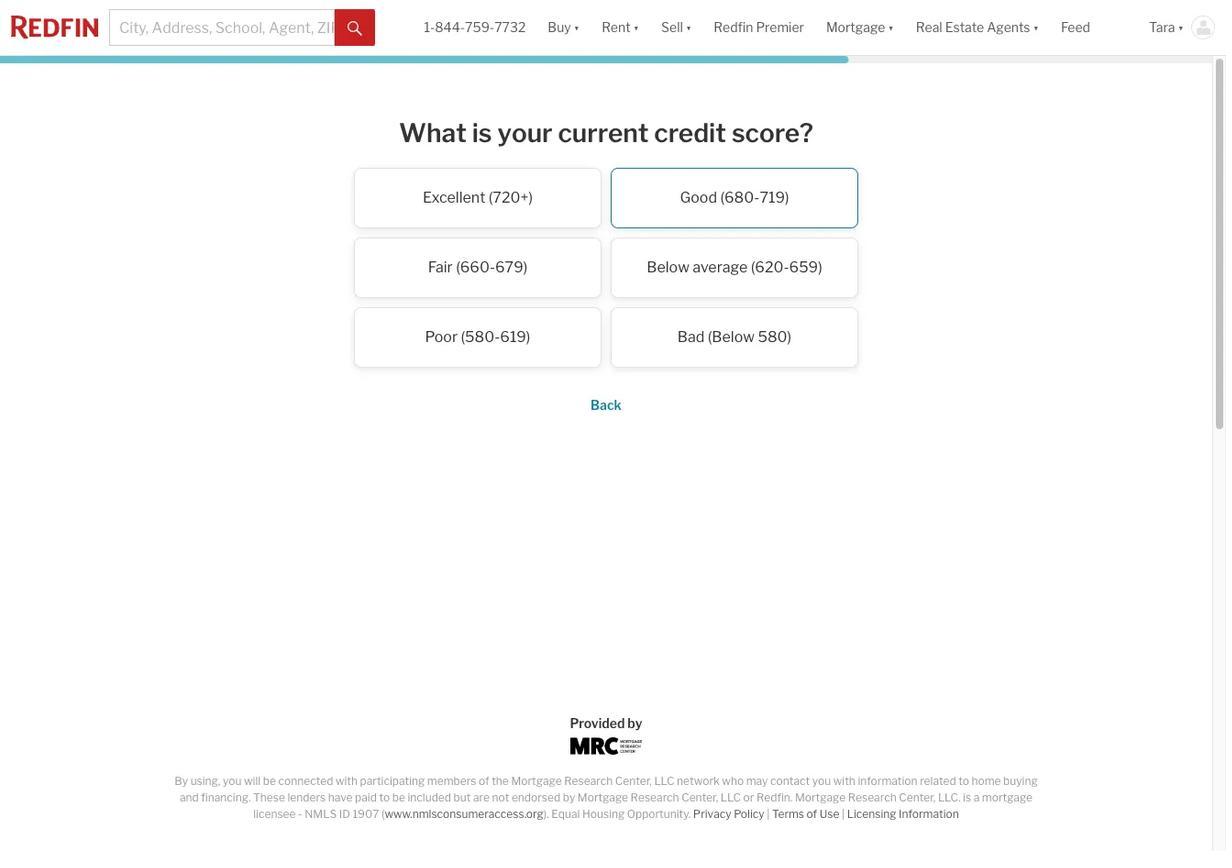 Task type: vqa. For each thing, say whether or not it's contained in the screenshot.
THE WWW.NMLSCONSUMERACCESS.ORG link
yes



Task type: locate. For each thing, give the bounding box(es) containing it.
1 horizontal spatial is
[[964, 791, 972, 805]]

1 | from the left
[[767, 807, 770, 821]]

mortgage
[[827, 20, 886, 35], [511, 774, 562, 788], [578, 791, 629, 805], [795, 791, 846, 805]]

be up these
[[263, 774, 276, 788]]

tara
[[1150, 20, 1176, 35]]

to up (
[[379, 791, 390, 805]]

1 vertical spatial be
[[392, 791, 405, 805]]

with up have
[[336, 774, 358, 788]]

4 ▾ from the left
[[889, 20, 894, 35]]

0 vertical spatial by
[[628, 716, 643, 731]]

659)
[[790, 258, 823, 276]]

is left a
[[964, 791, 972, 805]]

| right use
[[842, 807, 845, 821]]

equal
[[552, 807, 580, 821]]

by up mortgage research center image on the bottom of the page
[[628, 716, 643, 731]]

of left use
[[807, 807, 818, 821]]

real estate agents ▾
[[917, 20, 1040, 35]]

www.nmlsconsumeraccess.org link
[[385, 807, 544, 821]]

sell ▾ button
[[662, 0, 692, 55]]

terms
[[773, 807, 805, 821]]

the
[[492, 774, 509, 788]]

1 horizontal spatial you
[[813, 774, 832, 788]]

redfin premier
[[714, 20, 805, 35]]

research up housing
[[564, 774, 613, 788]]

contact
[[771, 774, 810, 788]]

of for terms
[[807, 807, 818, 821]]

good (680-719)
[[680, 189, 790, 206]]

mortgage ▾ button
[[827, 0, 894, 55]]

good
[[680, 189, 718, 206]]

submit search image
[[348, 21, 363, 36]]

1 vertical spatial by
[[563, 791, 576, 805]]

sell
[[662, 20, 684, 35]]

719)
[[760, 189, 790, 206]]

(620-
[[751, 258, 790, 276]]

1 vertical spatial to
[[379, 791, 390, 805]]

center, up opportunity.
[[615, 774, 652, 788]]

by
[[628, 716, 643, 731], [563, 791, 576, 805]]

excellent
[[423, 189, 486, 206]]

is left your
[[472, 117, 492, 149]]

0 horizontal spatial |
[[767, 807, 770, 821]]

1 ▾ from the left
[[574, 20, 580, 35]]

(580-
[[461, 328, 500, 346]]

endorsed
[[512, 791, 561, 805]]

0 vertical spatial to
[[959, 774, 970, 788]]

llc.
[[939, 791, 961, 805]]

by using, you will be connected with participating members of the mortgage research center, llc network who may contact you with information related to home buying and financing. these lenders have paid to be included but are not endorsed by mortgage research center, llc or redfin. mortgage research center, llc. is a mortgage licensee - nmls id 1907 (
[[175, 774, 1038, 821]]

you
[[223, 774, 242, 788], [813, 774, 832, 788]]

to
[[959, 774, 970, 788], [379, 791, 390, 805]]

fair
[[428, 258, 453, 276]]

center,
[[615, 774, 652, 788], [682, 791, 719, 805], [899, 791, 936, 805]]

but
[[454, 791, 471, 805]]

2 ▾ from the left
[[634, 20, 640, 35]]

▾ right buy
[[574, 20, 580, 35]]

llc
[[655, 774, 675, 788], [721, 791, 741, 805]]

these
[[253, 791, 285, 805]]

current
[[558, 117, 649, 149]]

llc up "privacy policy" link
[[721, 791, 741, 805]]

with up use
[[834, 774, 856, 788]]

housing
[[583, 807, 625, 821]]

connected
[[278, 774, 333, 788]]

3 ▾ from the left
[[686, 20, 692, 35]]

is inside by using, you will be connected with participating members of the mortgage research center, llc network who may contact you with information related to home buying and financing. these lenders have paid to be included but are not endorsed by mortgage research center, llc or redfin. mortgage research center, llc. is a mortgage licensee - nmls id 1907 (
[[964, 791, 972, 805]]

mortgage ▾ button
[[816, 0, 906, 55]]

policy
[[734, 807, 765, 821]]

terms of use link
[[773, 807, 840, 821]]

real estate agents ▾ link
[[917, 0, 1040, 55]]

0 horizontal spatial llc
[[655, 774, 675, 788]]

is
[[472, 117, 492, 149], [964, 791, 972, 805]]

sell ▾ button
[[651, 0, 703, 55]]

of left the
[[479, 774, 490, 788]]

feed
[[1062, 20, 1091, 35]]

by inside by using, you will be connected with participating members of the mortgage research center, llc network who may contact you with information related to home buying and financing. these lenders have paid to be included but are not endorsed by mortgage research center, llc or redfin. mortgage research center, llc. is a mortgage licensee - nmls id 1907 (
[[563, 791, 576, 805]]

buying
[[1004, 774, 1038, 788]]

2 you from the left
[[813, 774, 832, 788]]

0 horizontal spatial by
[[563, 791, 576, 805]]

licensing information link
[[848, 807, 960, 821]]

mortgage ▾
[[827, 20, 894, 35]]

0 horizontal spatial center,
[[615, 774, 652, 788]]

▾ right agents
[[1034, 20, 1040, 35]]

▾ right rent
[[634, 20, 640, 35]]

0 horizontal spatial to
[[379, 791, 390, 805]]

research up licensing
[[848, 791, 897, 805]]

6 ▾ from the left
[[1179, 20, 1185, 35]]

1 horizontal spatial center,
[[682, 791, 719, 805]]

back
[[591, 397, 622, 413]]

1 horizontal spatial llc
[[721, 791, 741, 805]]

average
[[693, 258, 748, 276]]

or
[[744, 791, 755, 805]]

feed button
[[1051, 0, 1139, 55]]

rent
[[602, 20, 631, 35]]

0 vertical spatial is
[[472, 117, 492, 149]]

1 horizontal spatial with
[[834, 774, 856, 788]]

opportunity.
[[627, 807, 691, 821]]

buy ▾ button
[[537, 0, 591, 55]]

0 horizontal spatial with
[[336, 774, 358, 788]]

center, up information
[[899, 791, 936, 805]]

provided
[[570, 716, 625, 731]]

2 horizontal spatial research
[[848, 791, 897, 805]]

1 you from the left
[[223, 774, 242, 788]]

mortgage inside dropdown button
[[827, 20, 886, 35]]

mortgage left real
[[827, 20, 886, 35]]

1 horizontal spatial by
[[628, 716, 643, 731]]

research
[[564, 774, 613, 788], [631, 791, 680, 805], [848, 791, 897, 805]]

redfin premier button
[[703, 0, 816, 55]]

2 horizontal spatial center,
[[899, 791, 936, 805]]

1 horizontal spatial |
[[842, 807, 845, 821]]

5 ▾ from the left
[[1034, 20, 1040, 35]]

1 horizontal spatial of
[[807, 807, 818, 821]]

1-844-759-7732 link
[[424, 20, 526, 35]]

0 vertical spatial be
[[263, 774, 276, 788]]

2 | from the left
[[842, 807, 845, 821]]

| down redfin.
[[767, 807, 770, 821]]

by
[[175, 774, 188, 788]]

0 vertical spatial llc
[[655, 774, 675, 788]]

center, down network
[[682, 791, 719, 805]]

844-
[[435, 20, 465, 35]]

▾ right tara
[[1179, 20, 1185, 35]]

buy
[[548, 20, 571, 35]]

are
[[473, 791, 490, 805]]

llc up opportunity.
[[655, 774, 675, 788]]

580)
[[758, 328, 792, 346]]

to up llc.
[[959, 774, 970, 788]]

by up equal
[[563, 791, 576, 805]]

redfin.
[[757, 791, 793, 805]]

1 with from the left
[[336, 774, 358, 788]]

use
[[820, 807, 840, 821]]

research up opportunity.
[[631, 791, 680, 805]]

1 vertical spatial is
[[964, 791, 972, 805]]

you up the financing.
[[223, 774, 242, 788]]

|
[[767, 807, 770, 821], [842, 807, 845, 821]]

▾ for rent ▾
[[634, 20, 640, 35]]

▾ left real
[[889, 20, 894, 35]]

▾ right sell
[[686, 20, 692, 35]]

619)
[[500, 328, 531, 346]]

be down participating
[[392, 791, 405, 805]]

agents
[[987, 20, 1031, 35]]

redfin
[[714, 20, 754, 35]]

1 vertical spatial of
[[807, 807, 818, 821]]

you right the contact
[[813, 774, 832, 788]]

(below
[[708, 328, 755, 346]]

back button
[[591, 397, 622, 413]]

0 horizontal spatial of
[[479, 774, 490, 788]]

0 vertical spatial of
[[479, 774, 490, 788]]

of inside by using, you will be connected with participating members of the mortgage research center, llc network who may contact you with information related to home buying and financing. these lenders have paid to be included but are not endorsed by mortgage research center, llc or redfin. mortgage research center, llc. is a mortgage licensee - nmls id 1907 (
[[479, 774, 490, 788]]

tara ▾
[[1150, 20, 1185, 35]]

below average (620-659)
[[647, 258, 823, 276]]

0 horizontal spatial you
[[223, 774, 242, 788]]



Task type: describe. For each thing, give the bounding box(es) containing it.
your
[[498, 117, 553, 149]]

buy ▾
[[548, 20, 580, 35]]

1 horizontal spatial to
[[959, 774, 970, 788]]

0 horizontal spatial be
[[263, 774, 276, 788]]

bad
[[678, 328, 705, 346]]

poor (580-619)
[[425, 328, 531, 346]]

mortgage up use
[[795, 791, 846, 805]]

rent ▾
[[602, 20, 640, 35]]

estate
[[946, 20, 985, 35]]

nmls
[[305, 807, 337, 821]]

www.nmlsconsumeraccess.org
[[385, 807, 544, 821]]

(720+)
[[489, 189, 533, 206]]

▾ for mortgage ▾
[[889, 20, 894, 35]]

related
[[920, 774, 957, 788]]

0 horizontal spatial is
[[472, 117, 492, 149]]

mortgage up housing
[[578, 791, 629, 805]]

(
[[382, 807, 385, 821]]

1 horizontal spatial research
[[631, 791, 680, 805]]

what is your current credit score? option group
[[239, 168, 974, 377]]

▾ inside "dropdown button"
[[1034, 20, 1040, 35]]

mortgage research center image
[[571, 738, 642, 755]]

participating
[[360, 774, 425, 788]]

buy ▾ button
[[548, 0, 580, 55]]

a
[[974, 791, 980, 805]]

licensee
[[253, 807, 296, 821]]

privacy
[[694, 807, 732, 821]]

1 vertical spatial llc
[[721, 791, 741, 805]]

using,
[[191, 774, 221, 788]]

1-844-759-7732
[[424, 20, 526, 35]]

what is your current credit score?
[[399, 117, 814, 149]]

rent ▾ button
[[591, 0, 651, 55]]

1 horizontal spatial be
[[392, 791, 405, 805]]

id
[[339, 807, 350, 821]]

(680-
[[721, 189, 760, 206]]

may
[[747, 774, 768, 788]]

and
[[180, 791, 199, 805]]

financing.
[[201, 791, 251, 805]]

members
[[427, 774, 477, 788]]

www.nmlsconsumeraccess.org ). equal housing opportunity. privacy policy | terms of use | licensing information
[[385, 807, 960, 821]]

(660-
[[456, 258, 495, 276]]

will
[[244, 774, 261, 788]]

).
[[544, 807, 549, 821]]

below
[[647, 258, 690, 276]]

excellent (720+)
[[423, 189, 533, 206]]

real
[[917, 20, 943, 35]]

▾ for buy ▾
[[574, 20, 580, 35]]

home
[[972, 774, 1002, 788]]

poor
[[425, 328, 458, 346]]

sell ▾
[[662, 20, 692, 35]]

rent ▾ button
[[602, 0, 640, 55]]

bad (below 580)
[[678, 328, 792, 346]]

lenders
[[288, 791, 326, 805]]

1907
[[353, 807, 379, 821]]

paid
[[355, 791, 377, 805]]

1-
[[424, 20, 435, 35]]

who
[[722, 774, 744, 788]]

not
[[492, 791, 510, 805]]

premier
[[756, 20, 805, 35]]

licensing
[[848, 807, 897, 821]]

▾ for tara ▾
[[1179, 20, 1185, 35]]

provided by
[[570, 716, 643, 731]]

mortgage
[[983, 791, 1033, 805]]

▾ for sell ▾
[[686, 20, 692, 35]]

of for members
[[479, 774, 490, 788]]

mortgage up endorsed
[[511, 774, 562, 788]]

0 horizontal spatial research
[[564, 774, 613, 788]]

privacy policy link
[[694, 807, 765, 821]]

759-
[[465, 20, 495, 35]]

have
[[328, 791, 353, 805]]

679)
[[495, 258, 528, 276]]

information
[[899, 807, 960, 821]]

fair (660-679)
[[428, 258, 528, 276]]

City, Address, School, Agent, ZIP search field
[[109, 9, 335, 46]]

-
[[298, 807, 303, 821]]

information
[[858, 774, 918, 788]]

2 with from the left
[[834, 774, 856, 788]]

real estate agents ▾ button
[[906, 0, 1051, 55]]

7732
[[495, 20, 526, 35]]



